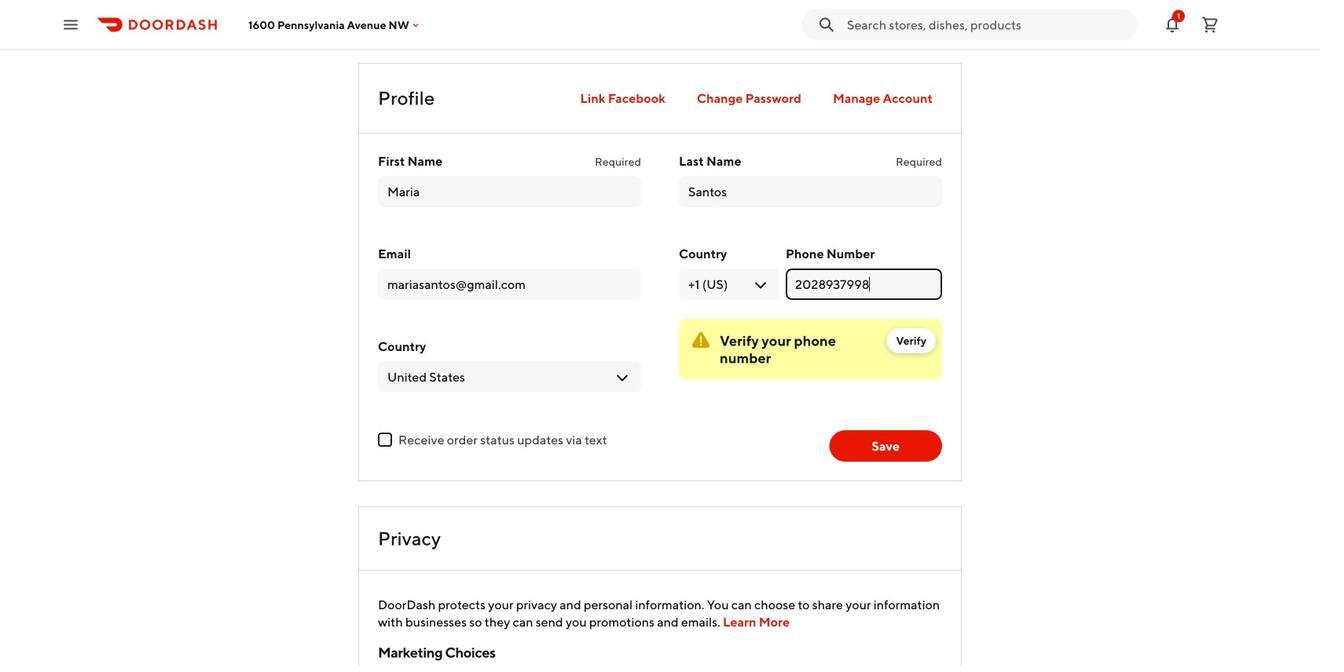 Task type: describe. For each thing, give the bounding box(es) containing it.
Store search: begin typing to search for stores available on DoorDash text field
[[847, 16, 1129, 33]]



Task type: vqa. For each thing, say whether or not it's contained in the screenshot.
payment to the top
no



Task type: locate. For each thing, give the bounding box(es) containing it.
None telephone field
[[795, 276, 933, 293]]

open menu image
[[61, 15, 80, 34]]

None checkbox
[[378, 433, 392, 447]]

None email field
[[387, 276, 632, 293]]

notification bell image
[[1163, 15, 1182, 34]]

None text field
[[387, 183, 632, 200]]

status
[[679, 319, 942, 380]]

0 items, open order cart image
[[1201, 15, 1220, 34]]

None text field
[[688, 183, 933, 200]]



